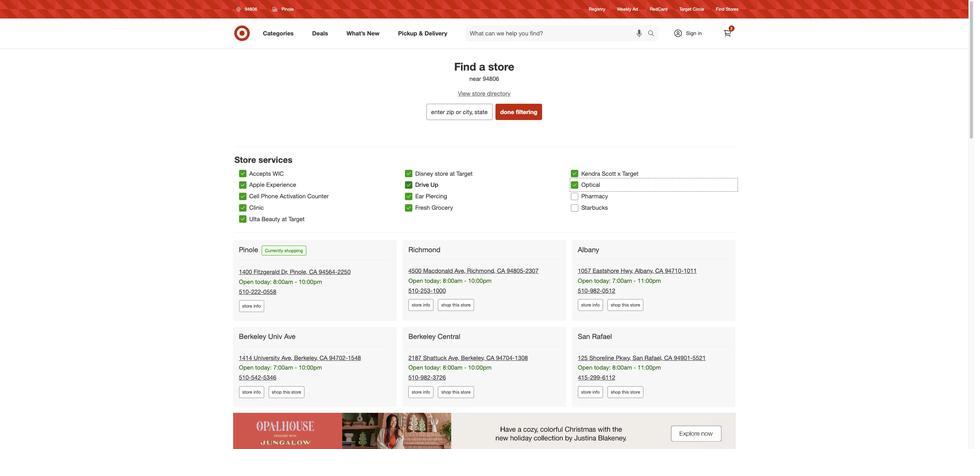 Task type: locate. For each thing, give the bounding box(es) containing it.
store services group
[[239, 168, 737, 225]]

8:00am inside 2187 shattuck ave, berkeley, ca 94704-1308 open today: 8:00am - 10:00pm 510-982-3726
[[443, 364, 463, 372]]

this down 2187 shattuck ave, berkeley, ca 94704-1308 open today: 8:00am - 10:00pm 510-982-3726
[[453, 390, 460, 395]]

open inside '4500 macdonald ave, richmond, ca 94805-2307 open today: 8:00am - 10:00pm 510-253-1000'
[[409, 277, 423, 285]]

0 vertical spatial 94806
[[245, 6, 257, 12]]

enter
[[431, 108, 445, 116]]

ca inside the 1414 university ave, berkeley, ca 94702-1548 open today: 7:00am - 10:00pm 510-542-5346
[[320, 354, 328, 362]]

0 vertical spatial find
[[716, 6, 725, 12]]

today: inside '4500 macdonald ave, richmond, ca 94805-2307 open today: 8:00am - 10:00pm 510-253-1000'
[[425, 277, 441, 285]]

2 11:00pm from the top
[[638, 364, 661, 372]]

store down 2187 shattuck ave, berkeley, ca 94704-1308 open today: 8:00am - 10:00pm 510-982-3726
[[461, 390, 471, 395]]

- down 1400 fitzgerald dr, pinole, ca 94564-2250 link
[[295, 278, 297, 286]]

shop this store button down 6112 in the bottom right of the page
[[608, 387, 644, 399]]

today: for pinole
[[255, 278, 272, 286]]

this down '4500 macdonald ave, richmond, ca 94805-2307 open today: 8:00am - 10:00pm 510-253-1000' on the bottom of the page
[[453, 303, 460, 308]]

accepts wic
[[249, 170, 284, 177]]

10:00pm for berkeley central
[[468, 364, 492, 372]]

0 horizontal spatial find
[[454, 60, 476, 73]]

2187 shattuck ave, berkeley, ca 94704-1308 link
[[409, 354, 528, 362]]

ave, inside the 1414 university ave, berkeley, ca 94702-1548 open today: 7:00am - 10:00pm 510-542-5346
[[282, 354, 293, 362]]

this down the 1414 university ave, berkeley, ca 94702-1548 open today: 7:00am - 10:00pm 510-542-5346
[[283, 390, 290, 395]]

enter zip or city, state
[[431, 108, 488, 116]]

10:00pm inside '4500 macdonald ave, richmond, ca 94805-2307 open today: 8:00am - 10:00pm 510-253-1000'
[[468, 277, 492, 285]]

ad
[[633, 6, 638, 12]]

ca inside '4500 macdonald ave, richmond, ca 94805-2307 open today: 8:00am - 10:00pm 510-253-1000'
[[497, 267, 505, 275]]

counter
[[307, 193, 329, 200]]

ca inside 1057 eastshore hwy, albany, ca 94710-1011 open today: 7:00am - 11:00pm 510-982-0512
[[656, 267, 664, 275]]

store info for pinole
[[242, 304, 261, 309]]

7:00am inside the 1414 university ave, berkeley, ca 94702-1548 open today: 7:00am - 10:00pm 510-542-5346
[[273, 364, 293, 372]]

- down the 1057 eastshore hwy, albany, ca 94710-1011 link
[[634, 277, 636, 285]]

4500
[[409, 267, 422, 275]]

0 horizontal spatial 94806
[[245, 6, 257, 12]]

store info for berkeley univ ave
[[242, 390, 261, 395]]

shop this store button
[[438, 300, 474, 311], [608, 300, 644, 311], [269, 387, 305, 399], [438, 387, 474, 399], [608, 387, 644, 399]]

8:00am
[[443, 277, 463, 285], [273, 278, 293, 286], [443, 364, 463, 372], [613, 364, 632, 372]]

open inside 1400 fitzgerald dr, pinole, ca 94564-2250 open today: 8:00am - 10:00pm 510-222-0558
[[239, 278, 254, 286]]

search
[[644, 30, 662, 38]]

510- inside the 1414 university ave, berkeley, ca 94702-1548 open today: 7:00am - 10:00pm 510-542-5346
[[239, 374, 251, 382]]

at right disney
[[450, 170, 455, 177]]

open for albany
[[578, 277, 593, 285]]

today: down shoreline
[[594, 364, 611, 372]]

- for pinole
[[295, 278, 297, 286]]

kendra
[[582, 170, 600, 177]]

1 berkeley from the left
[[239, 332, 266, 341]]

apple
[[249, 181, 265, 189]]

94564-
[[319, 268, 338, 276]]

ave, inside '4500 macdonald ave, richmond, ca 94805-2307 open today: 8:00am - 10:00pm 510-253-1000'
[[455, 267, 466, 275]]

- inside 1057 eastshore hwy, albany, ca 94710-1011 open today: 7:00am - 11:00pm 510-982-0512
[[634, 277, 636, 285]]

berkeley univ ave link
[[239, 332, 297, 341]]

today: for albany
[[594, 277, 611, 285]]

10:00pm down pinole,
[[299, 278, 322, 286]]

central
[[438, 332, 460, 341]]

san right the pkwy,
[[633, 354, 643, 362]]

info for san rafael
[[593, 390, 600, 395]]

shop down 5346
[[272, 390, 282, 395]]

near
[[470, 75, 481, 83]]

1 horizontal spatial 94806
[[483, 75, 499, 83]]

find up the near
[[454, 60, 476, 73]]

this for berkeley univ ave
[[283, 390, 290, 395]]

510- down 4500 on the left
[[409, 287, 421, 294]]

1400 fitzgerald dr, pinole, ca 94564-2250 open today: 8:00am - 10:00pm 510-222-0558
[[239, 268, 351, 296]]

1 horizontal spatial pinole
[[282, 6, 294, 12]]

today: inside 2187 shattuck ave, berkeley, ca 94704-1308 open today: 8:00am - 10:00pm 510-982-3726
[[425, 364, 441, 372]]

open inside 1057 eastshore hwy, albany, ca 94710-1011 open today: 7:00am - 11:00pm 510-982-0512
[[578, 277, 593, 285]]

1414 university ave, berkeley, ca 94702-1548 open today: 7:00am - 10:00pm 510-542-5346
[[239, 354, 361, 382]]

125 shoreline pkwy, san rafael, ca 94901-5521 link
[[578, 354, 706, 362]]

berkeley inside berkeley central link
[[409, 332, 436, 341]]

store right view
[[472, 90, 486, 97]]

berkeley inside berkeley univ ave link
[[239, 332, 266, 341]]

10:00pm down richmond,
[[468, 277, 492, 285]]

982- inside 1057 eastshore hwy, albany, ca 94710-1011 open today: 7:00am - 11:00pm 510-982-0512
[[590, 287, 602, 294]]

info down 222-
[[254, 304, 261, 309]]

currently
[[265, 248, 283, 254]]

- inside 2187 shattuck ave, berkeley, ca 94704-1308 open today: 8:00am - 10:00pm 510-982-3726
[[464, 364, 467, 372]]

-
[[464, 277, 467, 285], [634, 277, 636, 285], [295, 278, 297, 286], [295, 364, 297, 372], [464, 364, 467, 372], [634, 364, 636, 372]]

1400 fitzgerald dr, pinole, ca 94564-2250 link
[[239, 268, 351, 276]]

open down 1414 at the bottom
[[239, 364, 254, 372]]

store info link for san rafael
[[578, 387, 603, 399]]

1 vertical spatial 94806
[[483, 75, 499, 83]]

shop this store down 1000
[[441, 303, 471, 308]]

8:00am inside 1400 fitzgerald dr, pinole, ca 94564-2250 open today: 8:00am - 10:00pm 510-222-0558
[[273, 278, 293, 286]]

Kendra Scott x Target checkbox
[[571, 170, 579, 177]]

find left the stores
[[716, 6, 725, 12]]

registry
[[589, 6, 605, 12]]

shop this store for albany
[[611, 303, 640, 308]]

categories link
[[257, 25, 303, 41]]

ca for pinole
[[309, 268, 317, 276]]

1 vertical spatial pinole
[[239, 245, 258, 254]]

store info link down '253-'
[[409, 300, 434, 311]]

ave, inside 2187 shattuck ave, berkeley, ca 94704-1308 open today: 8:00am - 10:00pm 510-982-3726
[[449, 354, 460, 362]]

shop down 0512
[[611, 303, 621, 308]]

1 horizontal spatial 7:00am
[[613, 277, 632, 285]]

- for albany
[[634, 277, 636, 285]]

8:00am inside '4500 macdonald ave, richmond, ca 94805-2307 open today: 8:00am - 10:00pm 510-253-1000'
[[443, 277, 463, 285]]

delivery
[[425, 29, 447, 37]]

albany link
[[578, 245, 601, 254]]

activation
[[280, 193, 306, 200]]

view store directory link
[[226, 89, 743, 98]]

circle
[[693, 6, 704, 12]]

phone
[[261, 193, 278, 200]]

11:00pm down albany,
[[638, 277, 661, 285]]

2187
[[409, 354, 422, 362]]

- down 125 shoreline pkwy, san rafael, ca 94901-5521 link
[[634, 364, 636, 372]]

5346
[[263, 374, 276, 382]]

10:00pm inside 1400 fitzgerald dr, pinole, ca 94564-2250 open today: 8:00am - 10:00pm 510-222-0558
[[299, 278, 322, 286]]

510- for pinole
[[239, 288, 251, 296]]

target for kendra scott x target
[[622, 170, 639, 177]]

1 vertical spatial find
[[454, 60, 476, 73]]

510-542-5346 link
[[239, 374, 276, 382]]

dr,
[[281, 268, 288, 276]]

today: down university at the bottom of page
[[255, 364, 272, 372]]

store info down 542-
[[242, 390, 261, 395]]

510- down 1057
[[578, 287, 590, 294]]

find inside the find a store near 94806
[[454, 60, 476, 73]]

shop this store for berkeley central
[[441, 390, 471, 395]]

store info down 299-
[[581, 390, 600, 395]]

store up up
[[435, 170, 448, 177]]

this for richmond
[[453, 303, 460, 308]]

redcard
[[650, 6, 668, 12]]

what's
[[347, 29, 366, 37]]

store info link down 542-
[[239, 387, 264, 399]]

0 horizontal spatial berkeley
[[239, 332, 266, 341]]

target circle
[[680, 6, 704, 12]]

11:00pm down rafael,
[[638, 364, 661, 372]]

7:00am up 5346
[[273, 364, 293, 372]]

store down 415-
[[581, 390, 591, 395]]

1 vertical spatial 11:00pm
[[638, 364, 661, 372]]

ca left 94704-
[[487, 354, 495, 362]]

open for pinole
[[239, 278, 254, 286]]

drive
[[415, 181, 429, 189]]

shop this store button down 1000
[[438, 300, 474, 311]]

open down 1400
[[239, 278, 254, 286]]

wic
[[273, 170, 284, 177]]

ulta beauty at target
[[249, 215, 305, 223]]

shop down 6112 in the bottom right of the page
[[611, 390, 621, 395]]

stores
[[726, 6, 739, 12]]

ca for berkeley central
[[487, 354, 495, 362]]

ear piercing
[[415, 193, 447, 200]]

0 horizontal spatial berkeley,
[[294, 354, 318, 362]]

in
[[698, 30, 702, 36]]

Optical checkbox
[[571, 181, 579, 189]]

2 berkeley from the left
[[409, 332, 436, 341]]

today: inside the 1414 university ave, berkeley, ca 94702-1548 open today: 7:00am - 10:00pm 510-542-5346
[[255, 364, 272, 372]]

find stores
[[716, 6, 739, 12]]

san rafael link
[[578, 332, 614, 341]]

982- down eastshore
[[590, 287, 602, 294]]

done filtering
[[500, 108, 538, 116]]

today: for berkeley central
[[425, 364, 441, 372]]

shop
[[441, 303, 451, 308], [611, 303, 621, 308], [272, 390, 282, 395], [441, 390, 451, 395], [611, 390, 621, 395]]

1 vertical spatial at
[[282, 215, 287, 223]]

Apple Experience checkbox
[[239, 181, 246, 189]]

store info link for berkeley central
[[409, 387, 434, 399]]

info down '253-'
[[423, 303, 430, 308]]

info for pinole
[[254, 304, 261, 309]]

shop this store
[[441, 303, 471, 308], [611, 303, 640, 308], [272, 390, 301, 395], [441, 390, 471, 395], [611, 390, 640, 395]]

ca inside 1400 fitzgerald dr, pinole, ca 94564-2250 open today: 8:00am - 10:00pm 510-222-0558
[[309, 268, 317, 276]]

store info down 510-982-3726 link
[[412, 390, 430, 395]]

0 vertical spatial pinole
[[282, 6, 294, 12]]

Accepts WIC checkbox
[[239, 170, 246, 177]]

store down 125 shoreline pkwy, san rafael, ca 94901-5521 open today: 8:00am - 11:00pm 415-299-6112
[[630, 390, 640, 395]]

2 berkeley, from the left
[[461, 354, 485, 362]]

done
[[500, 108, 514, 116]]

today: down shattuck
[[425, 364, 441, 372]]

ave, left richmond,
[[455, 267, 466, 275]]

info down 299-
[[593, 390, 600, 395]]

target inside "link"
[[680, 6, 692, 12]]

510- inside '4500 macdonald ave, richmond, ca 94805-2307 open today: 8:00am - 10:00pm 510-253-1000'
[[409, 287, 421, 294]]

7:00am down hwy,
[[613, 277, 632, 285]]

ca right pinole,
[[309, 268, 317, 276]]

today: for berkeley univ ave
[[255, 364, 272, 372]]

94806 left 'pinole' dropdown button
[[245, 6, 257, 12]]

store info link
[[409, 300, 434, 311], [578, 300, 603, 311], [239, 301, 264, 313], [239, 387, 264, 399], [409, 387, 434, 399], [578, 387, 603, 399]]

8:00am down dr,
[[273, 278, 293, 286]]

10:00pm inside 2187 shattuck ave, berkeley, ca 94704-1308 open today: 8:00am - 10:00pm 510-982-3726
[[468, 364, 492, 372]]

open inside the 1414 university ave, berkeley, ca 94702-1548 open today: 7:00am - 10:00pm 510-542-5346
[[239, 364, 254, 372]]

1011
[[684, 267, 697, 275]]

ulta
[[249, 215, 260, 223]]

1 vertical spatial 7:00am
[[273, 364, 293, 372]]

- down 4500 macdonald ave, richmond, ca 94805-2307 link
[[464, 277, 467, 285]]

store info link down 299-
[[578, 387, 603, 399]]

berkeley, inside the 1414 university ave, berkeley, ca 94702-1548 open today: 7:00am - 10:00pm 510-542-5346
[[294, 354, 318, 362]]

shop this store for san rafael
[[611, 390, 640, 395]]

shop for berkeley univ ave
[[272, 390, 282, 395]]

pkwy,
[[616, 354, 631, 362]]

at for store
[[450, 170, 455, 177]]

shop this store for berkeley univ ave
[[272, 390, 301, 395]]

982- inside 2187 shattuck ave, berkeley, ca 94704-1308 open today: 8:00am - 10:00pm 510-982-3726
[[421, 374, 433, 382]]

pinole
[[282, 6, 294, 12], [239, 245, 258, 254]]

1 horizontal spatial find
[[716, 6, 725, 12]]

today: inside 1400 fitzgerald dr, pinole, ca 94564-2250 open today: 8:00am - 10:00pm 510-222-0558
[[255, 278, 272, 286]]

open up 415-
[[578, 364, 593, 372]]

0 horizontal spatial pinole
[[239, 245, 258, 254]]

ca right rafael,
[[664, 354, 672, 362]]

shop this store button for berkeley univ ave
[[269, 387, 305, 399]]

0 vertical spatial 7:00am
[[613, 277, 632, 285]]

shop this store button for berkeley central
[[438, 387, 474, 399]]

542-
[[251, 374, 263, 382]]

510- down 1414 at the bottom
[[239, 374, 251, 382]]

store info down '253-'
[[412, 303, 430, 308]]

- down 2187 shattuck ave, berkeley, ca 94704-1308 'link'
[[464, 364, 467, 372]]

info down 510-982-0512 'link'
[[593, 303, 600, 308]]

1 horizontal spatial at
[[450, 170, 455, 177]]

Pharmacy checkbox
[[571, 193, 579, 200]]

shop this store down 5346
[[272, 390, 301, 395]]

10:00pm down 2187 shattuck ave, berkeley, ca 94704-1308 'link'
[[468, 364, 492, 372]]

berkeley, for berkeley univ ave
[[294, 354, 318, 362]]

store info link down 222-
[[239, 301, 264, 313]]

san
[[578, 332, 590, 341], [633, 354, 643, 362]]

7:00am for berkeley univ ave
[[273, 364, 293, 372]]

shop down 3726
[[441, 390, 451, 395]]

open inside 2187 shattuck ave, berkeley, ca 94704-1308 open today: 8:00am - 10:00pm 510-982-3726
[[409, 364, 423, 372]]

11:00pm inside 125 shoreline pkwy, san rafael, ca 94901-5521 open today: 8:00am - 11:00pm 415-299-6112
[[638, 364, 661, 372]]

ca inside 125 shoreline pkwy, san rafael, ca 94901-5521 open today: 8:00am - 11:00pm 415-299-6112
[[664, 354, 672, 362]]

shop this store button down 3726
[[438, 387, 474, 399]]

hwy,
[[621, 267, 633, 275]]

Drive Up checkbox
[[405, 181, 412, 189]]

11:00pm inside 1057 eastshore hwy, albany, ca 94710-1011 open today: 7:00am - 11:00pm 510-982-0512
[[638, 277, 661, 285]]

open for berkeley univ ave
[[239, 364, 254, 372]]

this for albany
[[622, 303, 629, 308]]

510- inside 2187 shattuck ave, berkeley, ca 94704-1308 open today: 8:00am - 10:00pm 510-982-3726
[[409, 374, 421, 382]]

berkeley univ ave
[[239, 332, 296, 341]]

ave, right university at the bottom of page
[[282, 354, 293, 362]]

1 vertical spatial san
[[633, 354, 643, 362]]

94806 inside dropdown button
[[245, 6, 257, 12]]

ave, right shattuck
[[449, 354, 460, 362]]

store info for albany
[[581, 303, 600, 308]]

berkeley, inside 2187 shattuck ave, berkeley, ca 94704-1308 open today: 8:00am - 10:00pm 510-982-3726
[[461, 354, 485, 362]]

berkeley up 2187
[[409, 332, 436, 341]]

510- inside 1400 fitzgerald dr, pinole, ca 94564-2250 open today: 8:00am - 10:00pm 510-222-0558
[[239, 288, 251, 296]]

94806 down a
[[483, 75, 499, 83]]

store info link for berkeley univ ave
[[239, 387, 264, 399]]

510- down 2187
[[409, 374, 421, 382]]

ca right albany,
[[656, 267, 664, 275]]

0 horizontal spatial 7:00am
[[273, 364, 293, 372]]

0 vertical spatial san
[[578, 332, 590, 341]]

1 horizontal spatial 982-
[[590, 287, 602, 294]]

today: down fitzgerald
[[255, 278, 272, 286]]

ca left 94805-
[[497, 267, 505, 275]]

sign
[[686, 30, 697, 36]]

ca left 94702-
[[320, 354, 328, 362]]

0 horizontal spatial 982-
[[421, 374, 433, 382]]

store info down 510-982-0512 'link'
[[581, 303, 600, 308]]

982- down shattuck
[[421, 374, 433, 382]]

94901-
[[674, 354, 693, 362]]

510- for berkeley univ ave
[[239, 374, 251, 382]]

info for richmond
[[423, 303, 430, 308]]

11:00pm
[[638, 277, 661, 285], [638, 364, 661, 372]]

510- inside 1057 eastshore hwy, albany, ca 94710-1011 open today: 7:00am - 11:00pm 510-982-0512
[[578, 287, 590, 294]]

store down 510-982-0512 'link'
[[581, 303, 591, 308]]

1 horizontal spatial berkeley
[[409, 332, 436, 341]]

253-
[[421, 287, 433, 294]]

ca
[[497, 267, 505, 275], [656, 267, 664, 275], [309, 268, 317, 276], [320, 354, 328, 362], [487, 354, 495, 362], [664, 354, 672, 362]]

berkeley, down ave
[[294, 354, 318, 362]]

berkeley central link
[[409, 332, 462, 341]]

currently shopping
[[265, 248, 303, 254]]

this down 1057 eastshore hwy, albany, ca 94710-1011 open today: 7:00am - 11:00pm 510-982-0512 at the right bottom of the page
[[622, 303, 629, 308]]

8:00am up 3726
[[443, 364, 463, 372]]

pinole up 'categories' link
[[282, 6, 294, 12]]

- inside the 1414 university ave, berkeley, ca 94702-1548 open today: 7:00am - 10:00pm 510-542-5346
[[295, 364, 297, 372]]

- inside '4500 macdonald ave, richmond, ca 94805-2307 open today: 8:00am - 10:00pm 510-253-1000'
[[464, 277, 467, 285]]

shop this store button down 0512
[[608, 300, 644, 311]]

store info down 222-
[[242, 304, 261, 309]]

1 horizontal spatial san
[[633, 354, 643, 362]]

1 vertical spatial 982-
[[421, 374, 433, 382]]

berkeley, left 94704-
[[461, 354, 485, 362]]

510- down 1400
[[239, 288, 251, 296]]

university
[[254, 354, 280, 362]]

berkeley up 1414 at the bottom
[[239, 332, 266, 341]]

open down 4500 on the left
[[409, 277, 423, 285]]

10:00pm down 1414 university ave, berkeley, ca 94702-1548 link
[[299, 364, 322, 372]]

info down 510-982-3726 link
[[423, 390, 430, 395]]

info down 542-
[[254, 390, 261, 395]]

shop this store button down 5346
[[269, 387, 305, 399]]

0 vertical spatial 11:00pm
[[638, 277, 661, 285]]

1 berkeley, from the left
[[294, 354, 318, 362]]

today: inside 1057 eastshore hwy, albany, ca 94710-1011 open today: 7:00am - 11:00pm 510-982-0512
[[594, 277, 611, 285]]

8:00am down the pkwy,
[[613, 364, 632, 372]]

this down 125 shoreline pkwy, san rafael, ca 94901-5521 open today: 8:00am - 11:00pm 415-299-6112
[[622, 390, 629, 395]]

0 horizontal spatial at
[[282, 215, 287, 223]]

target
[[680, 6, 692, 12], [457, 170, 473, 177], [622, 170, 639, 177], [289, 215, 305, 223]]

state
[[475, 108, 488, 116]]

7:00am inside 1057 eastshore hwy, albany, ca 94710-1011 open today: 7:00am - 11:00pm 510-982-0512
[[613, 277, 632, 285]]

berkeley
[[239, 332, 266, 341], [409, 332, 436, 341]]

ave, for richmond
[[455, 267, 466, 275]]

1 11:00pm from the top
[[638, 277, 661, 285]]

target for ulta beauty at target
[[289, 215, 305, 223]]

shop this store down 6112 in the bottom right of the page
[[611, 390, 640, 395]]

Disney store at Target checkbox
[[405, 170, 412, 177]]

94710-
[[665, 267, 684, 275]]

510-982-3726 link
[[409, 374, 446, 382]]

7:00am
[[613, 277, 632, 285], [273, 364, 293, 372]]

store down 510-982-3726 link
[[412, 390, 422, 395]]

store info link for albany
[[578, 300, 603, 311]]

510-
[[409, 287, 421, 294], [578, 287, 590, 294], [239, 288, 251, 296], [239, 374, 251, 382], [409, 374, 421, 382]]

find stores link
[[716, 6, 739, 12]]

pinole up 1400
[[239, 245, 258, 254]]

0 vertical spatial 982-
[[590, 287, 602, 294]]

open down 1057
[[578, 277, 593, 285]]

1548
[[348, 354, 361, 362]]

today: down macdonald
[[425, 277, 441, 285]]

0 horizontal spatial san
[[578, 332, 590, 341]]

1 horizontal spatial berkeley,
[[461, 354, 485, 362]]

0 vertical spatial at
[[450, 170, 455, 177]]

shop this store down 3726
[[441, 390, 471, 395]]

deals
[[312, 29, 328, 37]]

ca inside 2187 shattuck ave, berkeley, ca 94704-1308 open today: 8:00am - 10:00pm 510-982-3726
[[487, 354, 495, 362]]

8:00am up 1000
[[443, 277, 463, 285]]

- down 1414 university ave, berkeley, ca 94702-1548 link
[[295, 364, 297, 372]]

at right beauty
[[282, 215, 287, 223]]

10:00pm inside the 1414 university ave, berkeley, ca 94702-1548 open today: 7:00am - 10:00pm 510-542-5346
[[299, 364, 322, 372]]

- inside 1400 fitzgerald dr, pinole, ca 94564-2250 open today: 8:00am - 10:00pm 510-222-0558
[[295, 278, 297, 286]]

94806 inside the find a store near 94806
[[483, 75, 499, 83]]



Task type: describe. For each thing, give the bounding box(es) containing it.
3726
[[433, 374, 446, 382]]

shop for richmond
[[441, 303, 451, 308]]

fresh
[[415, 204, 430, 211]]

today: inside 125 shoreline pkwy, san rafael, ca 94901-5521 open today: 8:00am - 11:00pm 415-299-6112
[[594, 364, 611, 372]]

510- for berkeley central
[[409, 374, 421, 382]]

pinole inside 'pinole' dropdown button
[[282, 6, 294, 12]]

2250
[[338, 268, 351, 276]]

6112
[[602, 374, 616, 382]]

415-
[[578, 374, 590, 382]]

1057 eastshore hwy, albany, ca 94710-1011 open today: 7:00am - 11:00pm 510-982-0512
[[578, 267, 697, 294]]

shop this store button for albany
[[608, 300, 644, 311]]

store info link for richmond
[[409, 300, 434, 311]]

shop for san rafael
[[611, 390, 621, 395]]

store inside the find a store near 94806
[[488, 60, 515, 73]]

this for san rafael
[[622, 390, 629, 395]]

pickup & delivery
[[398, 29, 447, 37]]

x
[[618, 170, 621, 177]]

open inside 125 shoreline pkwy, san rafael, ca 94901-5521 open today: 8:00am - 11:00pm 415-299-6112
[[578, 364, 593, 372]]

weekly
[[617, 6, 632, 12]]

Cell Phone Activation Counter checkbox
[[239, 193, 246, 200]]

- inside 125 shoreline pkwy, san rafael, ca 94901-5521 open today: 8:00am - 11:00pm 415-299-6112
[[634, 364, 636, 372]]

store down '4500 macdonald ave, richmond, ca 94805-2307 open today: 8:00am - 10:00pm 510-253-1000' on the bottom of the page
[[461, 303, 471, 308]]

ca for albany
[[656, 267, 664, 275]]

1057 eastshore hwy, albany, ca 94710-1011 link
[[578, 267, 697, 275]]

7:00am for albany
[[613, 277, 632, 285]]

1000
[[433, 287, 446, 294]]

weekly ad
[[617, 6, 638, 12]]

94805-
[[507, 267, 526, 275]]

cell
[[249, 193, 259, 200]]

store info for richmond
[[412, 303, 430, 308]]

1400
[[239, 268, 252, 276]]

2307
[[526, 267, 539, 275]]

ave
[[284, 332, 296, 341]]

search button
[[644, 25, 662, 43]]

222-
[[251, 288, 263, 296]]

registry link
[[589, 6, 605, 12]]

8:00am for berkeley central
[[443, 364, 463, 372]]

1414
[[239, 354, 252, 362]]

pickup
[[398, 29, 417, 37]]

Ear Piercing checkbox
[[405, 193, 412, 200]]

info for berkeley central
[[423, 390, 430, 395]]

advertisement region
[[233, 413, 736, 449]]

shop for berkeley central
[[441, 390, 451, 395]]

pinole button
[[268, 3, 299, 16]]

clinic
[[249, 204, 264, 211]]

disney
[[415, 170, 433, 177]]

2187 shattuck ave, berkeley, ca 94704-1308 open today: 8:00am - 10:00pm 510-982-3726
[[409, 354, 528, 382]]

ear
[[415, 193, 424, 200]]

san rafael
[[578, 332, 612, 341]]

4500 macdonald ave, richmond, ca 94805-2307 link
[[409, 267, 539, 275]]

weekly ad link
[[617, 6, 638, 12]]

shop this store for richmond
[[441, 303, 471, 308]]

1414 university ave, berkeley, ca 94702-1548 link
[[239, 354, 361, 362]]

categories
[[263, 29, 294, 37]]

services
[[259, 154, 292, 165]]

filtering
[[516, 108, 538, 116]]

piercing
[[426, 193, 447, 200]]

fresh grocery
[[415, 204, 453, 211]]

Clinic checkbox
[[239, 204, 246, 212]]

grocery
[[432, 204, 453, 211]]

san inside 125 shoreline pkwy, san rafael, ca 94901-5521 open today: 8:00am - 11:00pm 415-299-6112
[[633, 354, 643, 362]]

redcard link
[[650, 6, 668, 12]]

94704-
[[496, 354, 515, 362]]

8:00am for pinole
[[273, 278, 293, 286]]

drive up
[[415, 181, 438, 189]]

albany,
[[635, 267, 654, 275]]

new
[[367, 29, 380, 37]]

info for berkeley univ ave
[[254, 390, 261, 395]]

open for berkeley central
[[409, 364, 423, 372]]

What can we help you find? suggestions appear below search field
[[466, 25, 650, 41]]

- for richmond
[[464, 277, 467, 285]]

94806 button
[[232, 3, 265, 16]]

find for stores
[[716, 6, 725, 12]]

rafael
[[592, 332, 612, 341]]

target for disney store at target
[[457, 170, 473, 177]]

982- for berkeley central
[[421, 374, 433, 382]]

accepts
[[249, 170, 271, 177]]

510-253-1000 link
[[409, 287, 446, 294]]

8:00am for richmond
[[443, 277, 463, 285]]

94702-
[[329, 354, 348, 362]]

shattuck
[[423, 354, 447, 362]]

richmond,
[[467, 267, 496, 275]]

berkeley central
[[409, 332, 460, 341]]

store down '253-'
[[412, 303, 422, 308]]

what's new link
[[340, 25, 389, 41]]

shoreline
[[590, 354, 614, 362]]

- for berkeley univ ave
[[295, 364, 297, 372]]

125 shoreline pkwy, san rafael, ca 94901-5521 open today: 8:00am - 11:00pm 415-299-6112
[[578, 354, 706, 382]]

10:00pm for pinole
[[299, 278, 322, 286]]

info for albany
[[593, 303, 600, 308]]

shop this store button for richmond
[[438, 300, 474, 311]]

find a store near 94806
[[454, 60, 515, 83]]

store info for berkeley central
[[412, 390, 430, 395]]

8:00am inside 125 shoreline pkwy, san rafael, ca 94901-5521 open today: 8:00am - 11:00pm 415-299-6112
[[613, 364, 632, 372]]

&
[[419, 29, 423, 37]]

Ulta Beauty at Target checkbox
[[239, 216, 246, 223]]

this for berkeley central
[[453, 390, 460, 395]]

1308
[[515, 354, 528, 362]]

store
[[235, 154, 256, 165]]

find for a
[[454, 60, 476, 73]]

berkeley, for berkeley central
[[461, 354, 485, 362]]

city,
[[463, 108, 473, 116]]

richmond link
[[409, 245, 442, 254]]

eastshore
[[593, 267, 619, 275]]

Starbucks checkbox
[[571, 204, 579, 212]]

ca for richmond
[[497, 267, 505, 275]]

kendra scott x target
[[582, 170, 639, 177]]

pickup & delivery link
[[392, 25, 457, 41]]

shop this store button for san rafael
[[608, 387, 644, 399]]

target circle link
[[680, 6, 704, 12]]

510- for albany
[[578, 287, 590, 294]]

10:00pm for berkeley univ ave
[[299, 364, 322, 372]]

fitzgerald
[[254, 268, 280, 276]]

ave, for berkeley central
[[449, 354, 460, 362]]

berkeley for berkeley univ ave
[[239, 332, 266, 341]]

store services
[[235, 154, 292, 165]]

shop for albany
[[611, 303, 621, 308]]

starbucks
[[582, 204, 608, 211]]

store down 542-
[[242, 390, 252, 395]]

optical
[[582, 181, 600, 189]]

10:00pm for richmond
[[468, 277, 492, 285]]

store info for san rafael
[[581, 390, 600, 395]]

shopping
[[284, 248, 303, 254]]

ca for berkeley univ ave
[[320, 354, 328, 362]]

enter zip or city, state button
[[427, 104, 493, 120]]

store down 1057 eastshore hwy, albany, ca 94710-1011 open today: 7:00am - 11:00pm 510-982-0512 at the right bottom of the page
[[630, 303, 640, 308]]

pharmacy
[[582, 193, 608, 200]]

open for richmond
[[409, 277, 423, 285]]

store down 222-
[[242, 304, 252, 309]]

rafael,
[[645, 354, 663, 362]]

- for berkeley central
[[464, 364, 467, 372]]

at for beauty
[[282, 215, 287, 223]]

sign in
[[686, 30, 702, 36]]

today: for richmond
[[425, 277, 441, 285]]

ave, for berkeley univ ave
[[282, 354, 293, 362]]

store inside group
[[435, 170, 448, 177]]

5521
[[693, 354, 706, 362]]

Fresh Grocery checkbox
[[405, 204, 412, 212]]

1057
[[578, 267, 591, 275]]

982- for albany
[[590, 287, 602, 294]]

store info link for pinole
[[239, 301, 264, 313]]

store down the 1414 university ave, berkeley, ca 94702-1548 open today: 7:00am - 10:00pm 510-542-5346
[[291, 390, 301, 395]]

510- for richmond
[[409, 287, 421, 294]]

berkeley for berkeley central
[[409, 332, 436, 341]]



Task type: vqa. For each thing, say whether or not it's contained in the screenshot.


